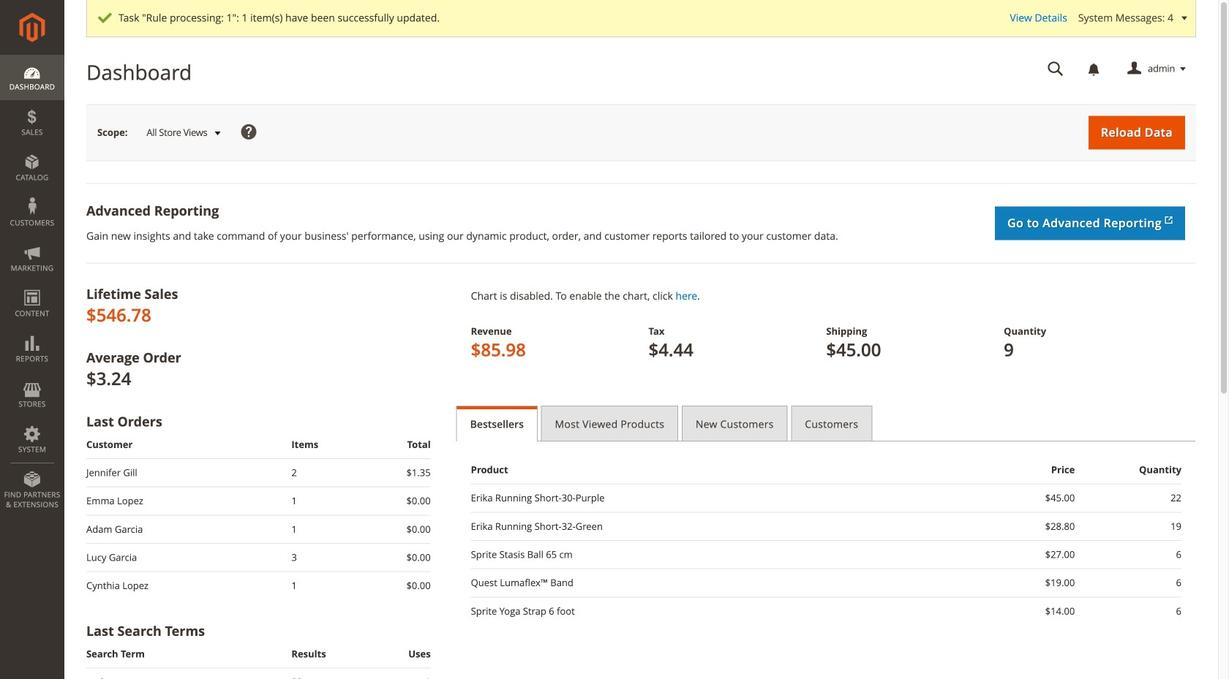 Task type: locate. For each thing, give the bounding box(es) containing it.
menu bar
[[0, 55, 64, 517]]

tab list
[[456, 406, 1196, 442]]

None text field
[[1038, 56, 1074, 82]]



Task type: describe. For each thing, give the bounding box(es) containing it.
magento admin panel image
[[19, 12, 45, 42]]



